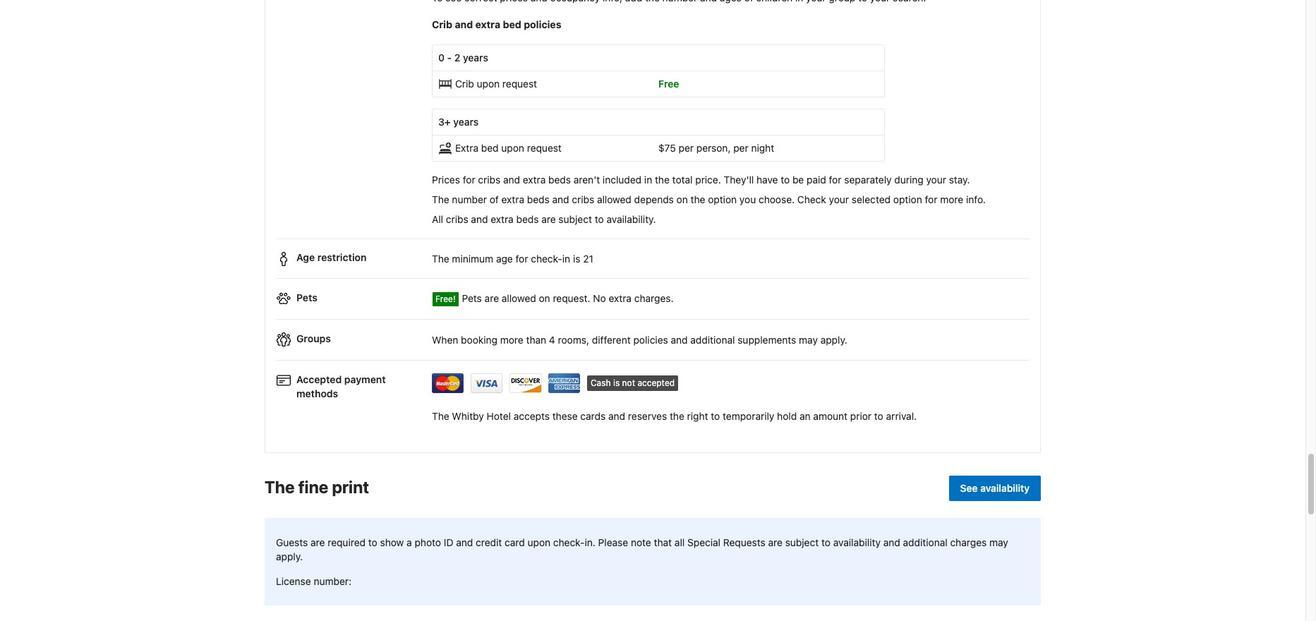 Task type: locate. For each thing, give the bounding box(es) containing it.
0 horizontal spatial crib
[[432, 18, 453, 30]]

subject
[[559, 213, 592, 225], [786, 536, 819, 548]]

years right the 2
[[463, 51, 489, 63]]

1 horizontal spatial apply.
[[821, 334, 848, 346]]

0 horizontal spatial more
[[500, 334, 524, 346]]

more
[[941, 193, 964, 205], [500, 334, 524, 346]]

info.
[[967, 193, 986, 205]]

please
[[598, 536, 629, 548]]

1 horizontal spatial may
[[990, 536, 1009, 548]]

all
[[432, 213, 443, 225]]

the
[[655, 174, 670, 186], [691, 193, 706, 205], [670, 410, 685, 422]]

the down prices for cribs and extra beds aren't included in the total price. they'll have to be paid for separately during your stay.
[[691, 193, 706, 205]]

0 horizontal spatial subject
[[559, 213, 592, 225]]

are right requests
[[769, 536, 783, 548]]

1 horizontal spatial additional
[[903, 536, 948, 548]]

charges.
[[635, 292, 674, 304]]

temporarily
[[723, 410, 775, 422]]

is left not
[[614, 378, 620, 389]]

0 horizontal spatial upon
[[477, 78, 500, 90]]

upon right card
[[528, 536, 551, 548]]

on
[[677, 193, 688, 205], [539, 292, 550, 304]]

your
[[927, 174, 947, 186], [829, 193, 849, 205]]

accepted payment methods and conditions element
[[277, 367, 1029, 399]]

0 vertical spatial on
[[677, 193, 688, 205]]

not
[[622, 378, 635, 389]]

may right supplements
[[799, 334, 818, 346]]

allowed down 'the minimum age for check-in is 21'
[[502, 292, 536, 304]]

check- down all cribs and extra beds are subject to availability.
[[531, 253, 563, 265]]

the left fine
[[265, 477, 295, 497]]

1 vertical spatial subject
[[786, 536, 819, 548]]

0 vertical spatial policies
[[524, 18, 562, 30]]

2 horizontal spatial cribs
[[572, 193, 595, 205]]

1 vertical spatial your
[[829, 193, 849, 205]]

per left night
[[734, 142, 749, 154]]

1 horizontal spatial per
[[734, 142, 749, 154]]

crib
[[432, 18, 453, 30], [455, 78, 474, 90]]

0 vertical spatial subject
[[559, 213, 592, 225]]

availability inside guests are required to show a photo id and credit card upon check-in. please note that all special requests are subject to availability and additional charges may apply.
[[834, 536, 881, 548]]

apply.
[[821, 334, 848, 346], [276, 550, 303, 562]]

1 vertical spatial in
[[563, 253, 571, 265]]

extra inside free! pets are allowed on request. no extra charges.
[[609, 292, 632, 304]]

1 vertical spatial on
[[539, 292, 550, 304]]

cribs right "all" at top
[[446, 213, 469, 225]]

note
[[631, 536, 652, 548]]

may right charges
[[990, 536, 1009, 548]]

mastercard image
[[432, 374, 465, 394]]

cribs down aren't on the left
[[572, 193, 595, 205]]

the up "all" at top
[[432, 193, 450, 205]]

1 horizontal spatial crib
[[455, 78, 474, 90]]

special
[[688, 536, 721, 548]]

option down price.
[[708, 193, 737, 205]]

1 vertical spatial check-
[[553, 536, 585, 548]]

option down during
[[894, 193, 923, 205]]

0 vertical spatial apply.
[[821, 334, 848, 346]]

1 horizontal spatial policies
[[634, 334, 668, 346]]

crib for crib upon request
[[455, 78, 474, 90]]

age
[[297, 252, 315, 264]]

1 horizontal spatial pets
[[462, 292, 482, 304]]

extra up 0 - 2 years
[[476, 18, 501, 30]]

cribs up of
[[478, 174, 501, 186]]

check
[[798, 193, 827, 205]]

1 horizontal spatial cribs
[[478, 174, 501, 186]]

$75
[[659, 142, 676, 154]]

the for the minimum age for check-in is 21
[[432, 253, 450, 265]]

1 horizontal spatial bed
[[503, 18, 522, 30]]

requests
[[724, 536, 766, 548]]

charges
[[951, 536, 987, 548]]

0 horizontal spatial bed
[[481, 142, 499, 154]]

your left stay. in the right of the page
[[927, 174, 947, 186]]

0 horizontal spatial availability
[[834, 536, 881, 548]]

these
[[553, 410, 578, 422]]

beds left aren't on the left
[[549, 174, 571, 186]]

0 vertical spatial beds
[[549, 174, 571, 186]]

allowed down 'included'
[[597, 193, 632, 205]]

subject down aren't on the left
[[559, 213, 592, 225]]

when
[[432, 334, 458, 346]]

0 horizontal spatial on
[[539, 292, 550, 304]]

is inside accepted payment methods and conditions element
[[614, 378, 620, 389]]

to
[[781, 174, 790, 186], [595, 213, 604, 225], [711, 410, 720, 422], [875, 410, 884, 422], [368, 536, 378, 548], [822, 536, 831, 548]]

2 horizontal spatial upon
[[528, 536, 551, 548]]

1 vertical spatial request
[[527, 142, 562, 154]]

0 vertical spatial availability
[[981, 482, 1030, 494]]

0 horizontal spatial pets
[[297, 291, 318, 303]]

2 vertical spatial upon
[[528, 536, 551, 548]]

check- left please
[[553, 536, 585, 548]]

1 vertical spatial apply.
[[276, 550, 303, 562]]

2 per from the left
[[734, 142, 749, 154]]

have
[[757, 174, 778, 186]]

1 vertical spatial upon
[[502, 142, 525, 154]]

1 horizontal spatial is
[[614, 378, 620, 389]]

on left 'request.'
[[539, 292, 550, 304]]

for left info.
[[925, 193, 938, 205]]

0 horizontal spatial may
[[799, 334, 818, 346]]

request
[[503, 78, 537, 90], [527, 142, 562, 154]]

check- inside guests are required to show a photo id and credit card upon check-in. please note that all special requests are subject to availability and additional charges may apply.
[[553, 536, 585, 548]]

may
[[799, 334, 818, 346], [990, 536, 1009, 548]]

your right check
[[829, 193, 849, 205]]

in up depends
[[645, 174, 653, 186]]

1 vertical spatial additional
[[903, 536, 948, 548]]

the left total on the right of the page
[[655, 174, 670, 186]]

the left right
[[670, 410, 685, 422]]

1 vertical spatial is
[[614, 378, 620, 389]]

crib upon request
[[455, 78, 537, 90]]

credit
[[476, 536, 502, 548]]

the for the whitby hotel accepts these cards and reserves the right to temporarily hold an amount prior to arrival.
[[432, 410, 450, 422]]

0 vertical spatial years
[[463, 51, 489, 63]]

0 vertical spatial request
[[503, 78, 537, 90]]

cash is not accepted
[[591, 378, 675, 389]]

2 vertical spatial cribs
[[446, 213, 469, 225]]

of
[[490, 193, 499, 205]]

upon right extra
[[502, 142, 525, 154]]

policies
[[524, 18, 562, 30], [634, 334, 668, 346]]

are right the guests
[[311, 536, 325, 548]]

see availability button
[[949, 476, 1041, 501]]

apply. right supplements
[[821, 334, 848, 346]]

bed up crib upon request
[[503, 18, 522, 30]]

on inside free! pets are allowed on request. no extra charges.
[[539, 292, 550, 304]]

crib up 0
[[432, 18, 453, 30]]

2 vertical spatial the
[[670, 410, 685, 422]]

in
[[645, 174, 653, 186], [563, 253, 571, 265]]

for right age at the top left of page
[[516, 253, 528, 265]]

0 horizontal spatial apply.
[[276, 550, 303, 562]]

groups
[[297, 333, 331, 345]]

0 horizontal spatial allowed
[[502, 292, 536, 304]]

0 vertical spatial additional
[[691, 334, 735, 346]]

booking
[[461, 334, 498, 346]]

pets right free!
[[462, 292, 482, 304]]

1 vertical spatial allowed
[[502, 292, 536, 304]]

1 vertical spatial more
[[500, 334, 524, 346]]

0 horizontal spatial in
[[563, 253, 571, 265]]

0 vertical spatial is
[[573, 253, 581, 265]]

all
[[675, 536, 685, 548]]

pets down age
[[297, 291, 318, 303]]

1 horizontal spatial subject
[[786, 536, 819, 548]]

1 horizontal spatial option
[[894, 193, 923, 205]]

is
[[573, 253, 581, 265], [614, 378, 620, 389]]

2 option from the left
[[894, 193, 923, 205]]

extra right no
[[609, 292, 632, 304]]

is left 21
[[573, 253, 581, 265]]

0 vertical spatial cribs
[[478, 174, 501, 186]]

1 horizontal spatial availability
[[981, 482, 1030, 494]]

beds up 'the minimum age for check-in is 21'
[[516, 213, 539, 225]]

for up number
[[463, 174, 476, 186]]

cards
[[581, 410, 606, 422]]

2 vertical spatial beds
[[516, 213, 539, 225]]

minimum
[[452, 253, 494, 265]]

free
[[659, 78, 679, 90]]

the minimum age for check-in is 21
[[432, 253, 594, 265]]

1 vertical spatial beds
[[527, 193, 550, 205]]

1 vertical spatial crib
[[455, 78, 474, 90]]

selected
[[852, 193, 891, 205]]

photo
[[415, 536, 441, 548]]

hold
[[777, 410, 797, 422]]

more down stay. in the right of the page
[[941, 193, 964, 205]]

more left 'than'
[[500, 334, 524, 346]]

1 vertical spatial cribs
[[572, 193, 595, 205]]

option
[[708, 193, 737, 205], [894, 193, 923, 205]]

additional left charges
[[903, 536, 948, 548]]

0 vertical spatial allowed
[[597, 193, 632, 205]]

are down age at the top left of page
[[485, 292, 499, 304]]

0 vertical spatial check-
[[531, 253, 563, 265]]

cribs
[[478, 174, 501, 186], [572, 193, 595, 205], [446, 213, 469, 225]]

fine
[[298, 477, 329, 497]]

years right 3+
[[454, 116, 479, 128]]

bed right extra
[[481, 142, 499, 154]]

the for the number of extra beds and cribs allowed depends on the option you choose. check your selected option for more info.
[[432, 193, 450, 205]]

0 horizontal spatial option
[[708, 193, 737, 205]]

per right $75 at the top right of the page
[[679, 142, 694, 154]]

the left minimum
[[432, 253, 450, 265]]

guests
[[276, 536, 308, 548]]

crib down 0 - 2 years
[[455, 78, 474, 90]]

bed
[[503, 18, 522, 30], [481, 142, 499, 154]]

0 horizontal spatial policies
[[524, 18, 562, 30]]

for
[[463, 174, 476, 186], [829, 174, 842, 186], [925, 193, 938, 205], [516, 253, 528, 265]]

when booking more than 4 rooms, different policies and additional supplements may apply.
[[432, 334, 848, 346]]

0 vertical spatial more
[[941, 193, 964, 205]]

prices
[[432, 174, 460, 186]]

0 horizontal spatial cribs
[[446, 213, 469, 225]]

0
[[438, 51, 445, 63]]

1 vertical spatial may
[[990, 536, 1009, 548]]

total
[[673, 174, 693, 186]]

upon down 0 - 2 years
[[477, 78, 500, 90]]

0 horizontal spatial per
[[679, 142, 694, 154]]

subject right requests
[[786, 536, 819, 548]]

show
[[380, 536, 404, 548]]

additional left supplements
[[691, 334, 735, 346]]

and
[[455, 18, 473, 30], [503, 174, 520, 186], [553, 193, 570, 205], [471, 213, 488, 225], [671, 334, 688, 346], [609, 410, 626, 422], [456, 536, 473, 548], [884, 536, 901, 548]]

0 vertical spatial crib
[[432, 18, 453, 30]]

1 per from the left
[[679, 142, 694, 154]]

the
[[432, 193, 450, 205], [432, 253, 450, 265], [432, 410, 450, 422], [265, 477, 295, 497]]

on down total on the right of the page
[[677, 193, 688, 205]]

extra bed upon request
[[455, 142, 562, 154]]

in left 21
[[563, 253, 571, 265]]

0 horizontal spatial is
[[573, 253, 581, 265]]

beds up all cribs and extra beds are subject to availability.
[[527, 193, 550, 205]]

0 vertical spatial upon
[[477, 78, 500, 90]]

upon
[[477, 78, 500, 90], [502, 142, 525, 154], [528, 536, 551, 548]]

1 horizontal spatial your
[[927, 174, 947, 186]]

amount
[[814, 410, 848, 422]]

the left the whitby at left
[[432, 410, 450, 422]]

beds for are
[[516, 213, 539, 225]]

pets
[[297, 291, 318, 303], [462, 292, 482, 304]]

1 vertical spatial policies
[[634, 334, 668, 346]]

required
[[328, 536, 366, 548]]

choose.
[[759, 193, 795, 205]]

0 vertical spatial bed
[[503, 18, 522, 30]]

apply. down the guests
[[276, 550, 303, 562]]

1 vertical spatial availability
[[834, 536, 881, 548]]

1 horizontal spatial in
[[645, 174, 653, 186]]

free!
[[436, 294, 456, 305]]

additional
[[691, 334, 735, 346], [903, 536, 948, 548]]



Task type: vqa. For each thing, say whether or not it's contained in the screenshot.
credit on the bottom left of the page
yes



Task type: describe. For each thing, give the bounding box(es) containing it.
restriction
[[318, 252, 367, 264]]

in.
[[585, 536, 596, 548]]

the for the fine print
[[265, 477, 295, 497]]

pets inside free! pets are allowed on request. no extra charges.
[[462, 292, 482, 304]]

discover image
[[510, 374, 542, 394]]

1 horizontal spatial upon
[[502, 142, 525, 154]]

0 horizontal spatial your
[[829, 193, 849, 205]]

1 horizontal spatial more
[[941, 193, 964, 205]]

free! pets are allowed on request. no extra charges.
[[436, 292, 674, 305]]

accepted payment methods
[[297, 373, 386, 400]]

you
[[740, 193, 756, 205]]

accepts
[[514, 410, 550, 422]]

price.
[[696, 174, 721, 186]]

a
[[407, 536, 412, 548]]

that
[[654, 536, 672, 548]]

supplements
[[738, 334, 797, 346]]

cash
[[591, 378, 611, 389]]

1 vertical spatial the
[[691, 193, 706, 205]]

apply. inside guests are required to show a photo id and credit card upon check-in. please note that all special requests are subject to availability and additional charges may apply.
[[276, 550, 303, 562]]

number
[[452, 193, 487, 205]]

be
[[793, 174, 804, 186]]

prior
[[851, 410, 872, 422]]

availability inside "button"
[[981, 482, 1030, 494]]

subject inside guests are required to show a photo id and credit card upon check-in. please note that all special requests are subject to availability and additional charges may apply.
[[786, 536, 819, 548]]

american express image
[[549, 374, 581, 394]]

0 - 2 years
[[438, 51, 489, 63]]

are up 'the minimum age for check-in is 21'
[[542, 213, 556, 225]]

payment
[[344, 373, 386, 385]]

visa image
[[471, 374, 503, 394]]

all cribs and extra beds are subject to availability.
[[432, 213, 656, 225]]

extra up all cribs and extra beds are subject to availability.
[[523, 174, 546, 186]]

0 vertical spatial the
[[655, 174, 670, 186]]

print
[[332, 477, 369, 497]]

right
[[687, 410, 709, 422]]

extra down of
[[491, 213, 514, 225]]

hotel
[[487, 410, 511, 422]]

beds for and
[[527, 193, 550, 205]]

prices for cribs and extra beds aren't included in the total price. they'll have to be paid for separately during your stay.
[[432, 174, 971, 186]]

an
[[800, 410, 811, 422]]

methods
[[297, 388, 338, 400]]

21
[[583, 253, 594, 265]]

1 horizontal spatial on
[[677, 193, 688, 205]]

1 option from the left
[[708, 193, 737, 205]]

person,
[[697, 142, 731, 154]]

separately
[[845, 174, 892, 186]]

the fine print
[[265, 477, 369, 497]]

extra
[[455, 142, 479, 154]]

license number:
[[276, 575, 352, 587]]

request.
[[553, 292, 591, 304]]

upon inside guests are required to show a photo id and credit card upon check-in. please note that all special requests are subject to availability and additional charges may apply.
[[528, 536, 551, 548]]

guests are required to show a photo id and credit card upon check-in. please note that all special requests are subject to availability and additional charges may apply.
[[276, 536, 1009, 562]]

0 horizontal spatial additional
[[691, 334, 735, 346]]

3+
[[438, 116, 451, 128]]

0 vertical spatial may
[[799, 334, 818, 346]]

1 horizontal spatial allowed
[[597, 193, 632, 205]]

age
[[496, 253, 513, 265]]

allowed inside free! pets are allowed on request. no extra charges.
[[502, 292, 536, 304]]

extra right of
[[502, 193, 525, 205]]

reserves
[[628, 410, 667, 422]]

4
[[549, 334, 556, 346]]

2
[[455, 51, 461, 63]]

1 vertical spatial years
[[454, 116, 479, 128]]

3+ years
[[438, 116, 479, 128]]

no
[[593, 292, 606, 304]]

see availability
[[961, 482, 1030, 494]]

0 vertical spatial your
[[927, 174, 947, 186]]

number:
[[314, 575, 352, 587]]

are inside free! pets are allowed on request. no extra charges.
[[485, 292, 499, 304]]

accepted
[[638, 378, 675, 389]]

the whitby hotel accepts these cards and reserves the right to temporarily hold an amount prior to arrival.
[[432, 410, 917, 422]]

for right the paid
[[829, 174, 842, 186]]

depends
[[635, 193, 674, 205]]

may inside guests are required to show a photo id and credit card upon check-in. please note that all special requests are subject to availability and additional charges may apply.
[[990, 536, 1009, 548]]

see
[[961, 482, 978, 494]]

the number of extra beds and cribs allowed depends on the option you choose. check your selected option for more info.
[[432, 193, 986, 205]]

crib for crib and extra bed policies
[[432, 18, 453, 30]]

id
[[444, 536, 454, 548]]

0 vertical spatial in
[[645, 174, 653, 186]]

license
[[276, 575, 311, 587]]

aren't
[[574, 174, 600, 186]]

than
[[526, 334, 547, 346]]

crib and extra bed policies
[[432, 18, 562, 30]]

rooms,
[[558, 334, 590, 346]]

accepted
[[297, 373, 342, 385]]

stay.
[[949, 174, 971, 186]]

additional inside guests are required to show a photo id and credit card upon check-in. please note that all special requests are subject to availability and additional charges may apply.
[[903, 536, 948, 548]]

availability.
[[607, 213, 656, 225]]

night
[[752, 142, 775, 154]]

different
[[592, 334, 631, 346]]

they'll
[[724, 174, 754, 186]]

card
[[505, 536, 525, 548]]

included
[[603, 174, 642, 186]]

1 vertical spatial bed
[[481, 142, 499, 154]]

during
[[895, 174, 924, 186]]

age restriction
[[297, 252, 367, 264]]



